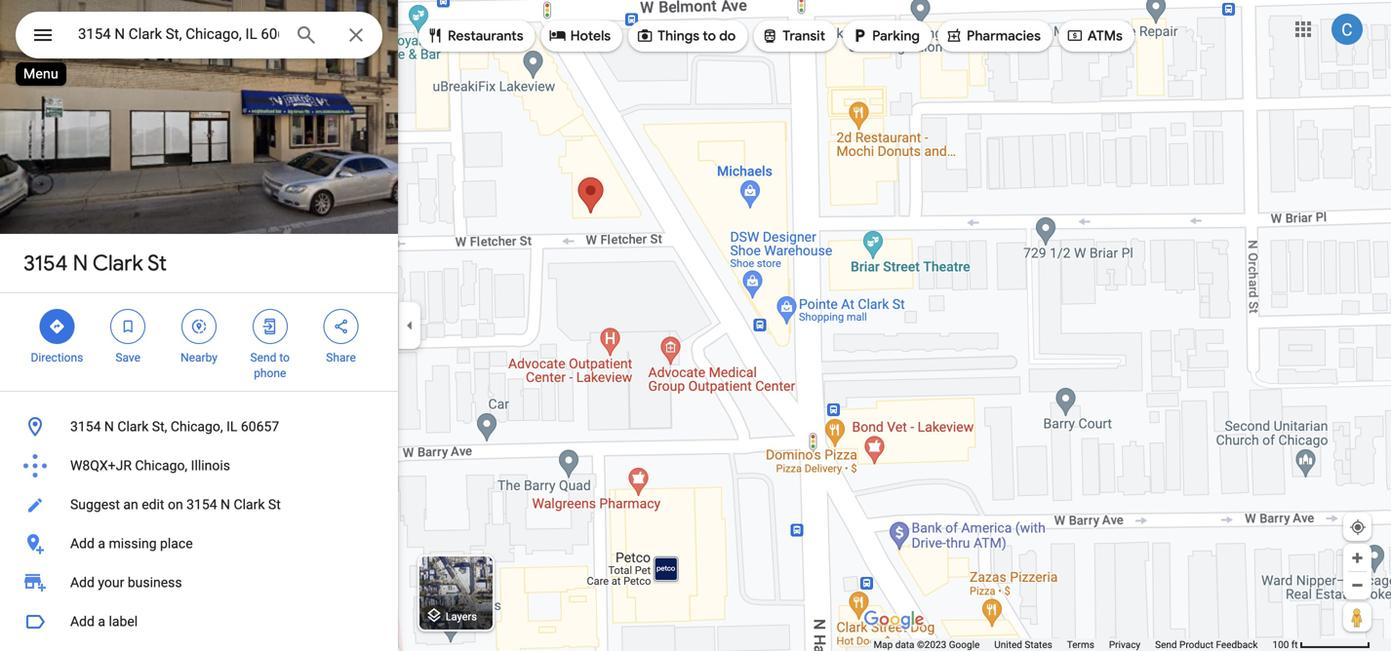 Task type: locate. For each thing, give the bounding box(es) containing it.
send inside button
[[1155, 639, 1177, 651]]

add for add your business
[[70, 575, 95, 591]]

add a missing place
[[70, 536, 193, 552]]

0 vertical spatial 3154
[[23, 250, 68, 277]]

3154 for 3154 n clark st, chicago, il 60657
[[70, 419, 101, 435]]

1 horizontal spatial send
[[1155, 639, 1177, 651]]

1 vertical spatial send
[[1155, 639, 1177, 651]]

0 horizontal spatial send
[[250, 351, 276, 365]]

place
[[160, 536, 193, 552]]

clark inside "button"
[[117, 419, 149, 435]]

add inside button
[[70, 614, 95, 630]]

0 vertical spatial to
[[703, 27, 716, 45]]

1 vertical spatial 3154
[[70, 419, 101, 435]]

an
[[123, 497, 138, 513]]

w8qx+jr chicago, illinois button
[[0, 447, 398, 486]]

3154 inside button
[[186, 497, 217, 513]]

send
[[250, 351, 276, 365], [1155, 639, 1177, 651]]

100 ft button
[[1273, 639, 1371, 651]]

send up phone
[[250, 351, 276, 365]]

1 vertical spatial st
[[268, 497, 281, 513]]

st
[[147, 250, 167, 277], [268, 497, 281, 513]]

clark left st,
[[117, 419, 149, 435]]

0 horizontal spatial n
[[73, 250, 88, 277]]

clark for st
[[93, 250, 143, 277]]

 transit
[[761, 25, 825, 46]]

 button
[[16, 12, 70, 62]]

 restaurants
[[426, 25, 524, 46]]

chicago,
[[171, 419, 223, 435], [135, 458, 187, 474]]


[[31, 21, 55, 49]]

to left do
[[703, 27, 716, 45]]

united states button
[[994, 639, 1052, 652]]

send for send to phone
[[250, 351, 276, 365]]

privacy button
[[1109, 639, 1141, 652]]

to up phone
[[279, 351, 290, 365]]

3154
[[23, 250, 68, 277], [70, 419, 101, 435], [186, 497, 217, 513]]

1 vertical spatial clark
[[117, 419, 149, 435]]

footer inside google maps element
[[874, 639, 1273, 652]]

100
[[1273, 639, 1289, 651]]

add left label
[[70, 614, 95, 630]]

google account: cat marinescu  
(ecaterina.marinescu@adept.ai) image
[[1332, 14, 1363, 45]]

a left label
[[98, 614, 105, 630]]

clark
[[93, 250, 143, 277], [117, 419, 149, 435], [234, 497, 265, 513]]

1 vertical spatial add
[[70, 575, 95, 591]]

terms button
[[1067, 639, 1094, 652]]

send inside send to phone
[[250, 351, 276, 365]]

label
[[109, 614, 138, 630]]

1 horizontal spatial 3154
[[70, 419, 101, 435]]

2 vertical spatial add
[[70, 614, 95, 630]]

do
[[719, 27, 736, 45]]

st,
[[152, 419, 167, 435]]

3154 up w8qx+jr
[[70, 419, 101, 435]]

2 vertical spatial 3154
[[186, 497, 217, 513]]

google maps element
[[0, 0, 1391, 652]]


[[636, 25, 654, 46]]

n for 3154 n clark st
[[73, 250, 88, 277]]

clark for st,
[[117, 419, 149, 435]]

your
[[98, 575, 124, 591]]

0 vertical spatial clark
[[93, 250, 143, 277]]


[[48, 316, 66, 338]]

n down illinois
[[221, 497, 230, 513]]

0 vertical spatial st
[[147, 250, 167, 277]]

0 vertical spatial send
[[250, 351, 276, 365]]

 parking
[[851, 25, 920, 46]]

illinois
[[191, 458, 230, 474]]

send left product at the bottom of the page
[[1155, 639, 1177, 651]]

atms
[[1088, 27, 1123, 45]]

to
[[703, 27, 716, 45], [279, 351, 290, 365]]

0 horizontal spatial 3154
[[23, 250, 68, 277]]

n up w8qx+jr
[[104, 419, 114, 435]]

1 horizontal spatial st
[[268, 497, 281, 513]]

2 a from the top
[[98, 614, 105, 630]]

n up the directions
[[73, 250, 88, 277]]

1 horizontal spatial n
[[104, 419, 114, 435]]

1 horizontal spatial to
[[703, 27, 716, 45]]

0 vertical spatial chicago,
[[171, 419, 223, 435]]

hotels
[[570, 27, 611, 45]]

add inside button
[[70, 536, 95, 552]]

2 vertical spatial n
[[221, 497, 230, 513]]

2 horizontal spatial 3154
[[186, 497, 217, 513]]

st down 60657
[[268, 497, 281, 513]]

1 add from the top
[[70, 536, 95, 552]]

3154 up 
[[23, 250, 68, 277]]


[[761, 25, 779, 46]]

0 vertical spatial n
[[73, 250, 88, 277]]

nearby
[[181, 351, 217, 365]]

3154 inside "button"
[[70, 419, 101, 435]]


[[426, 25, 444, 46]]


[[190, 316, 208, 338]]

2 vertical spatial clark
[[234, 497, 265, 513]]

privacy
[[1109, 639, 1141, 651]]

product
[[1179, 639, 1214, 651]]

w8qx+jr chicago, illinois
[[70, 458, 230, 474]]

3154 right on
[[186, 497, 217, 513]]

2 horizontal spatial n
[[221, 497, 230, 513]]

suggest an edit on 3154 n clark st
[[70, 497, 281, 513]]

1 vertical spatial to
[[279, 351, 290, 365]]

footer containing map data ©2023 google
[[874, 639, 1273, 652]]

states
[[1025, 639, 1052, 651]]

a inside button
[[98, 614, 105, 630]]

n
[[73, 250, 88, 277], [104, 419, 114, 435], [221, 497, 230, 513]]

to inside send to phone
[[279, 351, 290, 365]]

missing
[[109, 536, 157, 552]]

1 vertical spatial n
[[104, 419, 114, 435]]

1 a from the top
[[98, 536, 105, 552]]

0 vertical spatial a
[[98, 536, 105, 552]]

0 vertical spatial add
[[70, 536, 95, 552]]

1 vertical spatial a
[[98, 614, 105, 630]]

zoom out image
[[1350, 578, 1365, 593]]

clark up the 
[[93, 250, 143, 277]]

add a label button
[[0, 603, 398, 642]]

0 horizontal spatial to
[[279, 351, 290, 365]]

None field
[[78, 22, 279, 46]]

a for missing
[[98, 536, 105, 552]]

n inside "button"
[[104, 419, 114, 435]]

 things to do
[[636, 25, 736, 46]]

show street view coverage image
[[1343, 603, 1372, 632]]

a inside button
[[98, 536, 105, 552]]

3 add from the top
[[70, 614, 95, 630]]

st up "actions for 3154 n clark st" region
[[147, 250, 167, 277]]


[[851, 25, 868, 46]]

clark down the w8qx+jr chicago, illinois button
[[234, 497, 265, 513]]

add
[[70, 536, 95, 552], [70, 575, 95, 591], [70, 614, 95, 630]]

share
[[326, 351, 356, 365]]

footer
[[874, 639, 1273, 652]]


[[332, 316, 350, 338]]

directions
[[31, 351, 83, 365]]

n inside button
[[221, 497, 230, 513]]

chicago, down st,
[[135, 458, 187, 474]]

add for add a label
[[70, 614, 95, 630]]

0 horizontal spatial st
[[147, 250, 167, 277]]

a
[[98, 536, 105, 552], [98, 614, 105, 630]]

chicago, left il
[[171, 419, 223, 435]]

1 vertical spatial chicago,
[[135, 458, 187, 474]]

none field inside 3154 n clark st, chicago, il 60657 field
[[78, 22, 279, 46]]

 atms
[[1066, 25, 1123, 46]]

2 add from the top
[[70, 575, 95, 591]]

edit
[[142, 497, 164, 513]]

add down suggest
[[70, 536, 95, 552]]

add left your
[[70, 575, 95, 591]]

a left missing
[[98, 536, 105, 552]]

zoom in image
[[1350, 551, 1365, 566]]



Task type: describe. For each thing, give the bounding box(es) containing it.
business
[[128, 575, 182, 591]]

w8qx+jr
[[70, 458, 132, 474]]

100 ft
[[1273, 639, 1298, 651]]

3154 N Clark St, Chicago, IL 60657 field
[[16, 12, 382, 59]]

show your location image
[[1349, 519, 1367, 537]]

send to phone
[[250, 351, 290, 380]]


[[119, 316, 137, 338]]

ft
[[1291, 639, 1298, 651]]

layers
[[446, 611, 477, 623]]

save
[[115, 351, 140, 365]]

google
[[949, 639, 980, 651]]

 hotels
[[549, 25, 611, 46]]

map
[[874, 639, 893, 651]]

il
[[226, 419, 237, 435]]

n for 3154 n clark st, chicago, il 60657
[[104, 419, 114, 435]]

add your business link
[[0, 564, 398, 603]]

suggest an edit on 3154 n clark st button
[[0, 486, 398, 525]]

send for send product feedback
[[1155, 639, 1177, 651]]

united states
[[994, 639, 1052, 651]]

map data ©2023 google
[[874, 639, 980, 651]]

terms
[[1067, 639, 1094, 651]]

add your business
[[70, 575, 182, 591]]

things
[[658, 27, 699, 45]]

st inside button
[[268, 497, 281, 513]]

restaurants
[[448, 27, 524, 45]]

to inside  things to do
[[703, 27, 716, 45]]

send product feedback
[[1155, 639, 1258, 651]]

feedback
[[1216, 639, 1258, 651]]

3154 n clark st
[[23, 250, 167, 277]]


[[261, 316, 279, 338]]

©2023
[[917, 639, 947, 651]]

actions for 3154 n clark st region
[[0, 294, 398, 391]]

60657
[[241, 419, 279, 435]]

collapse side panel image
[[399, 315, 420, 337]]

chicago, inside button
[[135, 458, 187, 474]]

data
[[895, 639, 915, 651]]

3154 n clark st, chicago, il 60657
[[70, 419, 279, 435]]

add for add a missing place
[[70, 536, 95, 552]]

 search field
[[16, 12, 382, 62]]

3154 for 3154 n clark st
[[23, 250, 68, 277]]

add a label
[[70, 614, 138, 630]]

transit
[[783, 27, 825, 45]]

pharmacies
[[967, 27, 1041, 45]]

suggest
[[70, 497, 120, 513]]

a for label
[[98, 614, 105, 630]]

 pharmacies
[[945, 25, 1041, 46]]

3154 n clark st, chicago, il 60657 button
[[0, 408, 398, 447]]


[[1066, 25, 1084, 46]]

send product feedback button
[[1155, 639, 1258, 652]]

add a missing place button
[[0, 525, 398, 564]]

phone
[[254, 367, 286, 380]]

on
[[168, 497, 183, 513]]

3154 n clark st main content
[[0, 0, 398, 652]]


[[945, 25, 963, 46]]

parking
[[872, 27, 920, 45]]

united
[[994, 639, 1022, 651]]


[[549, 25, 566, 46]]

clark inside button
[[234, 497, 265, 513]]

chicago, inside "button"
[[171, 419, 223, 435]]



Task type: vqa. For each thing, say whether or not it's contained in the screenshot.
STOPS
no



